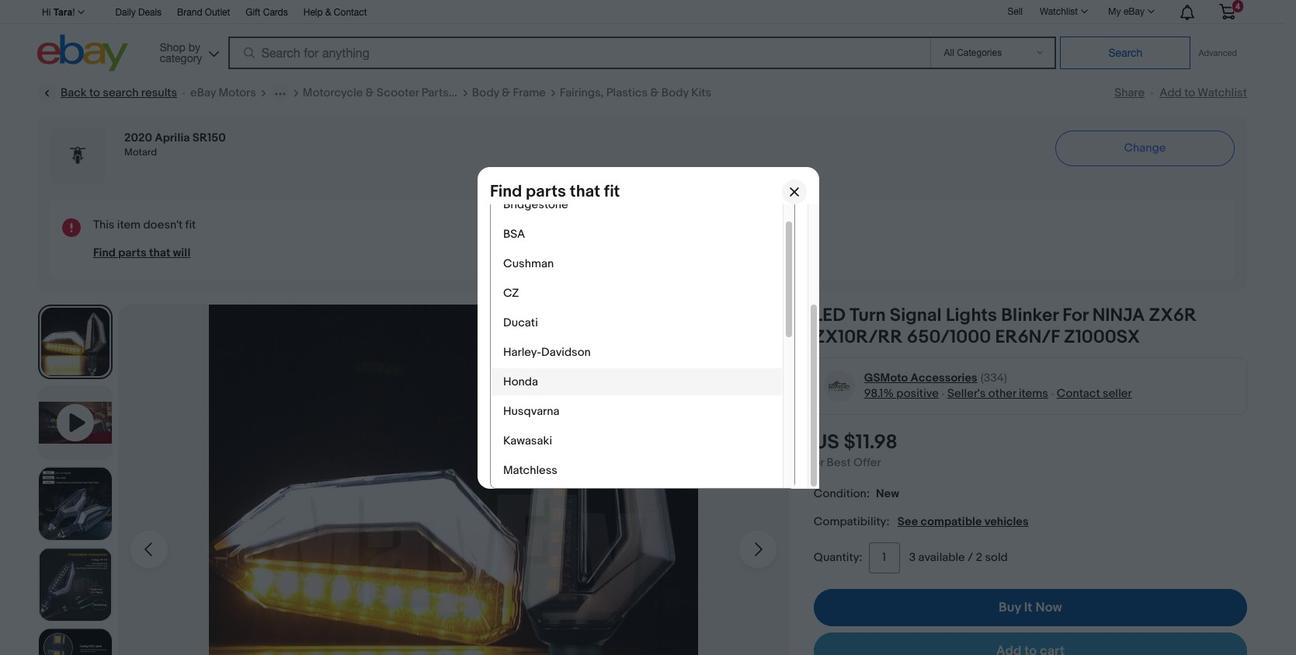 Task type: locate. For each thing, give the bounding box(es) containing it.
see compatible vehicles
[[898, 514, 1029, 529]]

sell link
[[1001, 6, 1030, 17]]

that for fit
[[570, 181, 600, 202]]

body
[[472, 85, 500, 100], [662, 85, 689, 100]]

None submit
[[1061, 37, 1192, 69]]

& inside account navigation
[[326, 7, 331, 18]]

brand outlet
[[177, 7, 230, 18]]

1 vertical spatial accessories
[[911, 371, 978, 385]]

& for motorcycle
[[366, 85, 374, 100]]

Quantity: text field
[[869, 542, 900, 573]]

watchlist inside "link"
[[1040, 6, 1079, 17]]

bsa
[[503, 227, 525, 241]]

brand
[[177, 7, 202, 18]]

scooter
[[377, 85, 419, 100]]

body left kits
[[662, 85, 689, 100]]

ducati
[[503, 315, 538, 330]]

will
[[173, 246, 191, 260]]

bridgestone
[[503, 197, 568, 212]]

buy
[[999, 600, 1022, 615]]

1 horizontal spatial find
[[490, 181, 522, 202]]

0 vertical spatial that
[[570, 181, 600, 202]]

signal
[[890, 305, 942, 326]]

watchlist down advanced
[[1198, 85, 1248, 100]]

find inside dialog
[[490, 181, 522, 202]]

gsmoto accessories (334)
[[865, 371, 1008, 385]]

1 vertical spatial find
[[93, 246, 116, 260]]

fit
[[604, 181, 620, 202], [185, 218, 196, 232]]

blinker
[[1002, 305, 1059, 326]]

watchlist
[[1040, 6, 1079, 17], [1198, 85, 1248, 100]]

help & contact
[[304, 7, 367, 18]]

0 horizontal spatial find
[[93, 246, 116, 260]]

0 vertical spatial accessories
[[463, 85, 530, 100]]

1 horizontal spatial to
[[1185, 85, 1196, 100]]

advanced link
[[1192, 37, 1246, 68]]

ebay left motors
[[190, 85, 216, 100]]

lights
[[946, 305, 998, 326]]

parts inside dialog
[[526, 181, 566, 202]]

ebay right my
[[1124, 6, 1145, 17]]

98.1% positive link
[[865, 386, 939, 401]]

that for will
[[149, 246, 171, 260]]

plastics
[[607, 85, 648, 100]]

to right add
[[1185, 85, 1196, 100]]

list box containing bridgestone
[[490, 178, 795, 514]]

find parts that fit dialog
[[0, 0, 1297, 655]]

that inside dialog
[[570, 181, 600, 202]]

fit for find parts that fit
[[604, 181, 620, 202]]

that right bridgestone
[[570, 181, 600, 202]]

motors
[[219, 85, 256, 100]]

change
[[1125, 141, 1167, 155]]

list box
[[490, 178, 795, 514]]

body left frame
[[472, 85, 500, 100]]

0 vertical spatial contact
[[334, 7, 367, 18]]

outlet
[[205, 7, 230, 18]]

turn
[[850, 305, 886, 326]]

650/1000
[[907, 326, 992, 348]]

ebay motors link
[[190, 85, 256, 101]]

gift
[[246, 7, 261, 18]]

us $11.98 or best offer
[[814, 431, 898, 470]]

zx6r
[[1150, 305, 1197, 326]]

1 vertical spatial fit
[[185, 218, 196, 232]]

0 horizontal spatial that
[[149, 246, 171, 260]]

condition: new
[[814, 486, 900, 501]]

sr150
[[193, 131, 226, 145]]

parts up cushman
[[526, 181, 566, 202]]

1 horizontal spatial accessories
[[911, 371, 978, 385]]

ebay
[[1124, 6, 1145, 17], [190, 85, 216, 100]]

husqvarna
[[503, 404, 559, 418]]

1 horizontal spatial ebay
[[1124, 6, 1145, 17]]

0 vertical spatial fit
[[604, 181, 620, 202]]

see compatible vehicles link
[[898, 514, 1029, 529]]

led turn signal lights blinker for ninja zx6r zx10r/rr 650/1000 er6n/f z1000sx
[[814, 305, 1197, 348]]

1 vertical spatial watchlist
[[1198, 85, 1248, 100]]

motorcycle & scooter parts & accessories
[[303, 85, 530, 100]]

accessories right parts
[[463, 85, 530, 100]]

1 body from the left
[[472, 85, 500, 100]]

accessories
[[463, 85, 530, 100], [911, 371, 978, 385]]

1 vertical spatial parts
[[118, 246, 147, 260]]

contact left seller
[[1057, 386, 1101, 401]]

parts for find parts that fit
[[526, 181, 566, 202]]

to right the back on the top
[[89, 85, 100, 100]]

0 horizontal spatial contact
[[334, 7, 367, 18]]

1 vertical spatial contact
[[1057, 386, 1101, 401]]

or
[[814, 455, 825, 470]]

0 horizontal spatial ebay
[[190, 85, 216, 100]]

& for body
[[502, 85, 511, 100]]

aprilia
[[155, 131, 190, 145]]

fit right doesn't
[[185, 218, 196, 232]]

contact right help at top left
[[334, 7, 367, 18]]

for
[[1063, 305, 1089, 326]]

seller
[[1103, 386, 1133, 401]]

kits
[[692, 85, 712, 100]]

your shopping cart contains 4 items image
[[1219, 4, 1237, 19]]

advanced
[[1199, 48, 1238, 58]]

0 horizontal spatial accessories
[[463, 85, 530, 100]]

find down the "this"
[[93, 246, 116, 260]]

&
[[326, 7, 331, 18], [366, 85, 374, 100], [452, 85, 460, 100], [502, 85, 511, 100], [651, 85, 659, 100]]

add
[[1160, 85, 1183, 100]]

sell
[[1008, 6, 1023, 17]]

positive
[[897, 386, 939, 401]]

1 horizontal spatial parts
[[526, 181, 566, 202]]

cushman
[[503, 256, 554, 271]]

fit inside dialog
[[604, 181, 620, 202]]

fit right bridgestone
[[604, 181, 620, 202]]

0 vertical spatial ebay
[[1124, 6, 1145, 17]]

accessories up seller's
[[911, 371, 978, 385]]

picture 3 of 9 image
[[39, 548, 112, 621]]

gift cards
[[246, 7, 288, 18]]

fairings,
[[560, 85, 604, 100]]

0 horizontal spatial body
[[472, 85, 500, 100]]

add to watchlist link
[[1160, 85, 1248, 100]]

harley-davidson
[[503, 345, 591, 359]]

us
[[814, 431, 840, 455]]

0 horizontal spatial fit
[[185, 218, 196, 232]]

banner
[[37, 0, 1248, 75]]

0 vertical spatial watchlist
[[1040, 6, 1079, 17]]

account navigation
[[37, 0, 1248, 24]]

& left frame
[[502, 85, 511, 100]]

1 vertical spatial that
[[149, 246, 171, 260]]

1 horizontal spatial body
[[662, 85, 689, 100]]

0 horizontal spatial watchlist
[[1040, 6, 1079, 17]]

led
[[814, 305, 846, 326]]

that left will
[[149, 246, 171, 260]]

& right help at top left
[[326, 7, 331, 18]]

fairings, plastics & body kits link
[[560, 85, 712, 101]]

ebay inside account navigation
[[1124, 6, 1145, 17]]

watchlist right sell
[[1040, 6, 1079, 17]]

harley-
[[503, 345, 541, 359]]

picture 1 of 9 image
[[40, 306, 111, 378]]

& for help
[[326, 7, 331, 18]]

0 vertical spatial parts
[[526, 181, 566, 202]]

1 vertical spatial ebay
[[190, 85, 216, 100]]

& left scooter
[[366, 85, 374, 100]]

1 horizontal spatial that
[[570, 181, 600, 202]]

1 horizontal spatial fit
[[604, 181, 620, 202]]

to
[[89, 85, 100, 100], [1185, 85, 1196, 100]]

to for back
[[89, 85, 100, 100]]

item
[[117, 218, 141, 232]]

0 horizontal spatial parts
[[118, 246, 147, 260]]

option
[[491, 485, 783, 514]]

to for add
[[1185, 85, 1196, 100]]

3
[[910, 550, 916, 565]]

parts down item
[[118, 246, 147, 260]]

0 horizontal spatial to
[[89, 85, 100, 100]]

body & frame link
[[472, 85, 546, 101]]

ebay motors
[[190, 85, 256, 100]]

find up bsa at the left top
[[490, 181, 522, 202]]

add to watchlist
[[1160, 85, 1248, 100]]

watchlist link
[[1032, 2, 1096, 21]]

none submit inside banner
[[1061, 37, 1192, 69]]

0 vertical spatial find
[[490, 181, 522, 202]]

region
[[50, 199, 1236, 280]]



Task type: describe. For each thing, give the bounding box(es) containing it.
matchless
[[503, 463, 558, 477]]

/
[[968, 550, 974, 565]]

now
[[1036, 600, 1063, 615]]

motorcycle & scooter parts & accessories link
[[303, 85, 530, 101]]

change button
[[1056, 131, 1236, 166]]

parts for find parts that will
[[118, 246, 147, 260]]

body & frame
[[472, 85, 546, 100]]

gsmoto
[[865, 371, 909, 385]]

er6n/f
[[996, 326, 1061, 348]]

other
[[989, 386, 1017, 401]]

seller's other items link
[[948, 386, 1049, 401]]

cards
[[263, 7, 288, 18]]

share
[[1115, 85, 1145, 100]]

3 available / 2 sold
[[910, 550, 1008, 565]]

available
[[919, 550, 966, 565]]

doesn't
[[143, 218, 183, 232]]

daily
[[115, 7, 136, 18]]

2 body from the left
[[662, 85, 689, 100]]

led turn signal lights blinker for ninja zx6r zx10r/rr 650/1000 er6n/f z1000sx - picture 1 of 9 image
[[118, 305, 789, 655]]

cz
[[503, 286, 519, 300]]

brand outlet link
[[177, 5, 230, 22]]

this
[[93, 218, 115, 232]]

sold
[[986, 550, 1008, 565]]

seller's
[[948, 386, 986, 401]]

fit for this item doesn't fit
[[185, 218, 196, 232]]

help
[[304, 7, 323, 18]]

back
[[61, 85, 87, 100]]

2020
[[124, 131, 152, 145]]

it
[[1025, 600, 1033, 615]]

picture 2 of 9 image
[[39, 467, 112, 540]]

region containing this item doesn't fit
[[50, 199, 1236, 280]]

compatible
[[921, 514, 983, 529]]

list box inside find parts that fit dialog
[[490, 178, 795, 514]]

98.1% positive
[[865, 386, 939, 401]]

motard
[[124, 146, 157, 159]]

find parts that will
[[93, 246, 191, 260]]

option inside list box
[[491, 485, 783, 514]]

condition:
[[814, 486, 870, 501]]

find for find parts that will
[[93, 246, 116, 260]]

gsmoto accessories image
[[824, 370, 856, 402]]

this item doesn't fit
[[93, 218, 196, 232]]

contact inside account navigation
[[334, 7, 367, 18]]

offer
[[854, 455, 882, 470]]

my
[[1109, 6, 1122, 17]]

results
[[141, 85, 177, 100]]

best
[[827, 455, 851, 470]]

back to search results
[[61, 85, 177, 100]]

compatibility:
[[814, 514, 890, 529]]

banner containing sell
[[37, 0, 1248, 75]]

my ebay
[[1109, 6, 1145, 17]]

gsmoto accessories link
[[865, 371, 978, 386]]

my ebay link
[[1100, 2, 1162, 21]]

& right parts
[[452, 85, 460, 100]]

see
[[898, 514, 919, 529]]

search
[[103, 85, 139, 100]]

buy it now
[[999, 600, 1063, 615]]

$11.98
[[844, 431, 898, 455]]

fairings, plastics & body kits
[[560, 85, 712, 100]]

contact seller
[[1057, 386, 1133, 401]]

contact seller link
[[1057, 386, 1133, 401]]

frame
[[513, 85, 546, 100]]

find for find parts that fit
[[490, 181, 522, 202]]

find parts that will link
[[93, 246, 191, 260]]

share button
[[1115, 85, 1145, 100]]

gift cards link
[[246, 5, 288, 22]]

honda
[[503, 374, 538, 389]]

new
[[877, 486, 900, 501]]

1 horizontal spatial contact
[[1057, 386, 1101, 401]]

find parts that fit
[[490, 181, 620, 202]]

quantity:
[[814, 550, 863, 565]]

back to search results link
[[37, 84, 177, 103]]

help & contact link
[[304, 5, 367, 22]]

ninja
[[1093, 305, 1146, 326]]

davidson
[[541, 345, 591, 359]]

& right plastics
[[651, 85, 659, 100]]

z1000sx
[[1065, 326, 1141, 348]]

seller's other items
[[948, 386, 1049, 401]]

kawasaki
[[503, 433, 552, 448]]

video 1 of 1 image
[[39, 386, 112, 459]]

daily deals
[[115, 7, 162, 18]]

98.1%
[[865, 386, 894, 401]]

2020 aprilia sr150 motard
[[124, 131, 226, 159]]

1 horizontal spatial watchlist
[[1198, 85, 1248, 100]]

2
[[977, 550, 983, 565]]

(334)
[[981, 371, 1008, 385]]



Task type: vqa. For each thing, say whether or not it's contained in the screenshot.
15%
no



